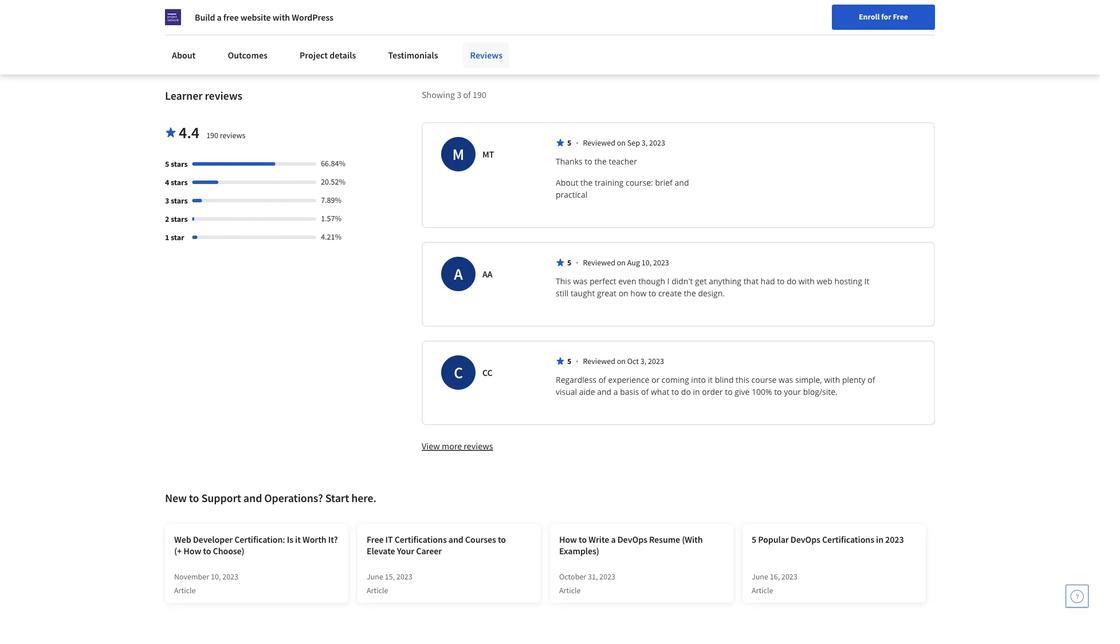 Task type: locate. For each thing, give the bounding box(es) containing it.
1 horizontal spatial with
[[799, 276, 815, 287]]

2 vertical spatial reviewed
[[583, 356, 616, 367]]

aug
[[628, 258, 641, 268]]

oct
[[628, 356, 639, 367]]

outcomes link
[[221, 42, 275, 68]]

coursera project network image
[[165, 9, 181, 25]]

was inside 'regardless of experience or coming into it blind this course was simple, with plenty of visual aide and a basis of what to do in order to give 100% to your blog/site.'
[[779, 375, 794, 386]]

new to support and operations? start here.
[[165, 491, 377, 505]]

1 horizontal spatial it
[[708, 375, 713, 386]]

190
[[473, 89, 487, 101], [207, 130, 218, 141]]

reviews
[[471, 49, 503, 61]]

about down coursera project network image
[[172, 49, 196, 61]]

article inside november 10, 2023 article
[[174, 585, 196, 596]]

reviews up 190 reviews
[[205, 89, 243, 103]]

the inside about the training course: brief and practical
[[581, 177, 593, 188]]

great
[[598, 288, 617, 299]]

experience
[[609, 375, 650, 386]]

1 vertical spatial free
[[367, 534, 384, 546]]

1 vertical spatial was
[[779, 375, 794, 386]]

devops
[[618, 534, 648, 546], [791, 534, 821, 546]]

do inside the this was perfect even though i didn't get anything that had to do with web hosting it still taught great on how to create the design.
[[787, 276, 797, 287]]

0 horizontal spatial devops
[[618, 534, 648, 546]]

2 for from the left
[[247, 6, 260, 17]]

0 vertical spatial 10,
[[642, 258, 652, 268]]

didn't
[[672, 276, 694, 287]]

190 down reviews
[[473, 89, 487, 101]]

testimonials
[[388, 49, 438, 61]]

to right courses in the bottom of the page
[[498, 534, 506, 546]]

3
[[457, 89, 462, 101], [165, 196, 169, 206]]

5 up regardless
[[568, 356, 572, 367]]

1 vertical spatial with
[[799, 276, 815, 287]]

3, right 'sep'
[[642, 138, 648, 148]]

2 vertical spatial with
[[825, 375, 841, 386]]

a inside 'regardless of experience or coming into it blind this course was simple, with plenty of visual aide and a basis of what to do in order to give 100% to your blog/site.'
[[614, 387, 618, 398]]

2 horizontal spatial the
[[684, 288, 697, 299]]

1 horizontal spatial 190
[[473, 89, 487, 101]]

courses
[[466, 534, 496, 546]]

to down blind
[[725, 387, 733, 398]]

the
[[595, 156, 607, 167], [581, 177, 593, 188], [684, 288, 697, 299]]

website
[[241, 11, 271, 23]]

1 article from the left
[[174, 585, 196, 596]]

5 popular devops certifications in 2023
[[752, 534, 905, 546]]

it right the is
[[295, 534, 301, 546]]

0 horizontal spatial june
[[367, 572, 384, 582]]

teacher
[[609, 156, 638, 167]]

0 horizontal spatial about
[[172, 49, 196, 61]]

reviews link
[[464, 42, 510, 68]]

your right find
[[766, 36, 781, 46]]

reviews right more at the left of page
[[464, 441, 493, 452]]

0 horizontal spatial for
[[170, 6, 182, 17]]

1 horizontal spatial do
[[787, 276, 797, 287]]

2 vertical spatial reviews
[[464, 441, 493, 452]]

with
[[273, 11, 290, 23], [799, 276, 815, 287], [825, 375, 841, 386]]

4.4
[[179, 123, 200, 143]]

free right for
[[894, 11, 909, 22]]

1 horizontal spatial june
[[752, 572, 769, 582]]

and
[[675, 177, 690, 188], [598, 387, 612, 398], [244, 491, 262, 505], [449, 534, 464, 546]]

developer
[[193, 534, 233, 546]]

do
[[787, 276, 797, 287], [682, 387, 691, 398]]

article down november
[[174, 585, 196, 596]]

4
[[165, 177, 169, 188]]

order
[[703, 387, 723, 398]]

how
[[560, 534, 577, 546], [184, 546, 201, 557]]

2 vertical spatial the
[[684, 288, 697, 299]]

to down though
[[649, 288, 657, 299]]

1 vertical spatial 3,
[[641, 356, 647, 367]]

new right find
[[783, 36, 798, 46]]

on left aug
[[617, 258, 626, 268]]

reviews right 4.4
[[220, 130, 246, 141]]

0 vertical spatial the
[[595, 156, 607, 167]]

on
[[617, 138, 626, 148], [617, 258, 626, 268], [619, 288, 629, 299], [617, 356, 626, 367]]

2 june from the left
[[752, 572, 769, 582]]

5 for c
[[568, 356, 572, 367]]

1 horizontal spatial career
[[799, 36, 821, 46]]

4 stars from the top
[[171, 214, 188, 224]]

do down coming at the bottom right of the page
[[682, 387, 691, 398]]

1 stars from the top
[[171, 159, 188, 169]]

june inside june 15, 2023 article
[[367, 572, 384, 582]]

10, right aug
[[642, 258, 652, 268]]

was up taught
[[574, 276, 588, 287]]

0 horizontal spatial in
[[694, 387, 701, 398]]

1 vertical spatial 190
[[207, 130, 218, 141]]

5 for m
[[568, 138, 572, 148]]

how right "(+"
[[184, 546, 201, 557]]

1 vertical spatial your
[[785, 387, 802, 398]]

it inside web developer certification: is it worth it? (+ how to choose)
[[295, 534, 301, 546]]

1 vertical spatial reviews
[[220, 130, 246, 141]]

66.84%
[[321, 159, 346, 169]]

it
[[865, 276, 870, 287]]

0 horizontal spatial free
[[367, 534, 384, 546]]

testimonials link
[[382, 42, 445, 68]]

article down '15,' in the bottom left of the page
[[367, 585, 389, 596]]

and right the aide
[[598, 387, 612, 398]]

1 vertical spatial career
[[416, 546, 442, 557]]

1 horizontal spatial about
[[556, 177, 579, 188]]

and left courses in the bottom of the page
[[449, 534, 464, 546]]

new up web
[[165, 491, 187, 505]]

article inside june 16, 2023 article
[[752, 585, 774, 596]]

0 horizontal spatial was
[[574, 276, 588, 287]]

view more reviews link
[[422, 440, 493, 452]]

1
[[165, 232, 169, 243]]

1 horizontal spatial devops
[[791, 534, 821, 546]]

mt
[[483, 149, 495, 160]]

3 reviewed from the top
[[583, 356, 616, 367]]

31,
[[588, 572, 598, 582]]

1 horizontal spatial was
[[779, 375, 794, 386]]

choose)
[[213, 546, 245, 557]]

and right "support"
[[244, 491, 262, 505]]

0 vertical spatial reviews
[[205, 89, 243, 103]]

5 up "this"
[[568, 258, 572, 268]]

june inside june 16, 2023 article
[[752, 572, 769, 582]]

it right into
[[708, 375, 713, 386]]

0 vertical spatial it
[[708, 375, 713, 386]]

worth
[[303, 534, 327, 546]]

certifications inside the free it certifications and courses to elevate your career
[[395, 534, 447, 546]]

1 vertical spatial it
[[295, 534, 301, 546]]

it
[[708, 375, 713, 386], [295, 534, 301, 546]]

on for m
[[617, 138, 626, 148]]

about up practical
[[556, 177, 579, 188]]

2 reviewed from the top
[[583, 258, 616, 268]]

1 june from the left
[[367, 572, 384, 582]]

the up practical
[[581, 177, 593, 188]]

your down simple,
[[785, 387, 802, 398]]

perfect
[[590, 276, 617, 287]]

10,
[[642, 258, 652, 268], [211, 572, 221, 582]]

on left oct
[[617, 356, 626, 367]]

1 horizontal spatial for
[[247, 6, 260, 17]]

this was perfect even though i didn't get anything that had to do with web hosting it still taught great on how to create the design.
[[556, 276, 872, 299]]

to left write
[[579, 534, 587, 546]]

0 horizontal spatial 3
[[165, 196, 169, 206]]

1 vertical spatial about
[[556, 177, 579, 188]]

reviewed up thanks to the teacher
[[583, 138, 616, 148]]

with right website
[[273, 11, 290, 23]]

0 vertical spatial in
[[694, 387, 701, 398]]

to left choose)
[[203, 546, 211, 557]]

1 for from the left
[[170, 6, 182, 17]]

3 down 4
[[165, 196, 169, 206]]

4 stars
[[165, 177, 188, 188]]

a right write
[[612, 534, 616, 546]]

to right 100% on the bottom right of the page
[[775, 387, 782, 398]]

4 article from the left
[[752, 585, 774, 596]]

2 horizontal spatial with
[[825, 375, 841, 386]]

1 certifications from the left
[[395, 534, 447, 546]]

reviewed on aug 10, 2023
[[583, 258, 670, 268]]

0 horizontal spatial 10,
[[211, 572, 221, 582]]

to right had
[[778, 276, 785, 287]]

on inside the this was perfect even though i didn't get anything that had to do with web hosting it still taught great on how to create the design.
[[619, 288, 629, 299]]

with left web
[[799, 276, 815, 287]]

3, for m
[[642, 138, 648, 148]]

2 devops from the left
[[791, 534, 821, 546]]

1 vertical spatial do
[[682, 387, 691, 398]]

1 horizontal spatial certifications
[[823, 534, 875, 546]]

article down "16,"
[[752, 585, 774, 596]]

2 stars from the top
[[171, 177, 188, 188]]

1 horizontal spatial free
[[894, 11, 909, 22]]

0 vertical spatial reviewed
[[583, 138, 616, 148]]

stars up 4 stars in the top left of the page
[[171, 159, 188, 169]]

5 for a
[[568, 258, 572, 268]]

1 horizontal spatial new
[[783, 36, 798, 46]]

0 horizontal spatial the
[[581, 177, 593, 188]]

3 right showing
[[457, 89, 462, 101]]

a
[[454, 264, 463, 284]]

5 up thanks
[[568, 138, 572, 148]]

career right your
[[416, 546, 442, 557]]

reviewed for a
[[583, 258, 616, 268]]

0 horizontal spatial career
[[416, 546, 442, 557]]

it
[[386, 534, 393, 546]]

1.57%
[[321, 214, 342, 224]]

reviewed up perfect
[[583, 258, 616, 268]]

10, inside november 10, 2023 article
[[211, 572, 221, 582]]

was right course
[[779, 375, 794, 386]]

reviewed up regardless
[[583, 356, 616, 367]]

to inside how to write a devops resume (with examples)
[[579, 534, 587, 546]]

about for about
[[172, 49, 196, 61]]

stars right "2"
[[171, 214, 188, 224]]

a left basis
[[614, 387, 618, 398]]

reviewed for m
[[583, 138, 616, 148]]

about
[[172, 49, 196, 61], [556, 177, 579, 188]]

article down october
[[560, 585, 581, 596]]

this
[[736, 375, 750, 386]]

5
[[568, 138, 572, 148], [165, 159, 169, 169], [568, 258, 572, 268], [568, 356, 572, 367], [752, 534, 757, 546]]

1 vertical spatial new
[[165, 491, 187, 505]]

career
[[799, 36, 821, 46], [416, 546, 442, 557]]

0 horizontal spatial how
[[184, 546, 201, 557]]

thanks
[[556, 156, 583, 167]]

190 right 4.4
[[207, 130, 218, 141]]

a
[[217, 11, 222, 23], [614, 387, 618, 398], [612, 534, 616, 546]]

1 vertical spatial a
[[614, 387, 618, 398]]

for left build
[[170, 6, 182, 17]]

certifications
[[395, 534, 447, 546], [823, 534, 875, 546]]

2023 inside november 10, 2023 article
[[223, 572, 239, 582]]

1 horizontal spatial 3
[[457, 89, 462, 101]]

devops right popular
[[791, 534, 821, 546]]

0 vertical spatial was
[[574, 276, 588, 287]]

0 horizontal spatial do
[[682, 387, 691, 398]]

how left write
[[560, 534, 577, 546]]

1 vertical spatial reviewed
[[583, 258, 616, 268]]

article inside june 15, 2023 article
[[367, 585, 389, 596]]

0 vertical spatial a
[[217, 11, 222, 23]]

do right had
[[787, 276, 797, 287]]

start
[[326, 491, 349, 505]]

for governments
[[247, 6, 313, 17]]

june left "16,"
[[752, 572, 769, 582]]

3 stars from the top
[[171, 196, 188, 206]]

on left 'sep'
[[617, 138, 626, 148]]

and right brief on the top right
[[675, 177, 690, 188]]

1 vertical spatial in
[[877, 534, 884, 546]]

3, right oct
[[641, 356, 647, 367]]

governments
[[262, 6, 313, 17]]

1 horizontal spatial how
[[560, 534, 577, 546]]

devops left resume
[[618, 534, 648, 546]]

1 reviewed from the top
[[583, 138, 616, 148]]

20.52%
[[321, 177, 346, 187]]

english button
[[860, 23, 930, 60]]

10, right november
[[211, 572, 221, 582]]

free left "it"
[[367, 534, 384, 546]]

anything
[[709, 276, 742, 287]]

career inside the free it certifications and courses to elevate your career
[[416, 546, 442, 557]]

stars down 4 stars in the top left of the page
[[171, 196, 188, 206]]

june left '15,' in the bottom left of the page
[[367, 572, 384, 582]]

in inside 'regardless of experience or coming into it blind this course was simple, with plenty of visual aide and a basis of what to do in order to give 100% to your blog/site.'
[[694, 387, 701, 398]]

find your new career
[[749, 36, 821, 46]]

0 vertical spatial free
[[894, 11, 909, 22]]

on down the even
[[619, 288, 629, 299]]

3,
[[642, 138, 648, 148], [641, 356, 647, 367]]

for right free on the left top
[[247, 6, 260, 17]]

web developer certification: is it worth it? (+ how to choose)
[[174, 534, 338, 557]]

0 horizontal spatial 190
[[207, 130, 218, 141]]

1 star
[[165, 232, 184, 243]]

june for free it certifications and courses to elevate your career
[[367, 572, 384, 582]]

2 vertical spatial a
[[612, 534, 616, 546]]

to inside web developer certification: is it worth it? (+ how to choose)
[[203, 546, 211, 557]]

stars
[[171, 159, 188, 169], [171, 177, 188, 188], [171, 196, 188, 206], [171, 214, 188, 224]]

0 vertical spatial do
[[787, 276, 797, 287]]

article inside the october 31, 2023 article
[[560, 585, 581, 596]]

3 article from the left
[[560, 585, 581, 596]]

a left free on the left top
[[217, 11, 222, 23]]

brief
[[656, 177, 673, 188]]

0 vertical spatial with
[[273, 11, 290, 23]]

None search field
[[163, 30, 439, 53]]

0 vertical spatial your
[[766, 36, 781, 46]]

0 vertical spatial 3,
[[642, 138, 648, 148]]

the down didn't at the right of page
[[684, 288, 697, 299]]

view more reviews
[[422, 441, 493, 452]]

2 article from the left
[[367, 585, 389, 596]]

stars right 4
[[171, 177, 188, 188]]

career left shopping cart: 1 item image
[[799, 36, 821, 46]]

0 horizontal spatial new
[[165, 491, 187, 505]]

1 vertical spatial the
[[581, 177, 593, 188]]

1 horizontal spatial the
[[595, 156, 607, 167]]

with up blog/site.
[[825, 375, 841, 386]]

100%
[[752, 387, 773, 398]]

the left teacher
[[595, 156, 607, 167]]

about inside about the training course: brief and practical
[[556, 177, 579, 188]]

0 horizontal spatial certifications
[[395, 534, 447, 546]]

0 vertical spatial about
[[172, 49, 196, 61]]

of right plenty
[[868, 375, 876, 386]]

examples)
[[560, 546, 600, 557]]

1 vertical spatial 10,
[[211, 572, 221, 582]]

for for governments
[[247, 6, 260, 17]]

0 horizontal spatial it
[[295, 534, 301, 546]]

your inside 'regardless of experience or coming into it blind this course was simple, with plenty of visual aide and a basis of what to do in order to give 100% to your blog/site.'
[[785, 387, 802, 398]]

1 devops from the left
[[618, 534, 648, 546]]

1 horizontal spatial 10,
[[642, 258, 652, 268]]

1 horizontal spatial your
[[785, 387, 802, 398]]

of
[[464, 89, 471, 101], [599, 375, 607, 386], [868, 375, 876, 386], [642, 387, 649, 398]]



Task type: describe. For each thing, give the bounding box(es) containing it.
learner reviews
[[165, 89, 243, 103]]

2023 inside june 15, 2023 article
[[397, 572, 413, 582]]

how inside web developer certification: is it worth it? (+ how to choose)
[[184, 546, 201, 557]]

5 up 4
[[165, 159, 169, 169]]

and inside 'regardless of experience or coming into it blind this course was simple, with plenty of visual aide and a basis of what to do in order to give 100% to your blog/site.'
[[598, 387, 612, 398]]

find
[[749, 36, 764, 46]]

though
[[639, 276, 666, 287]]

cc
[[483, 367, 493, 379]]

build
[[195, 11, 215, 23]]

0 vertical spatial 190
[[473, 89, 487, 101]]

2 stars
[[165, 214, 188, 224]]

june 16, 2023 article
[[752, 572, 798, 596]]

sep
[[628, 138, 640, 148]]

m
[[453, 144, 465, 165]]

do inside 'regardless of experience or coming into it blind this course was simple, with plenty of visual aide and a basis of what to do in order to give 100% to your blog/site.'
[[682, 387, 691, 398]]

devops inside how to write a devops resume (with examples)
[[618, 534, 648, 546]]

universities
[[184, 6, 229, 17]]

get
[[696, 276, 707, 287]]

(with
[[682, 534, 703, 546]]

of right showing
[[464, 89, 471, 101]]

4.21%
[[321, 232, 342, 242]]

regardless
[[556, 375, 597, 386]]

still
[[556, 288, 569, 299]]

learner
[[165, 89, 203, 103]]

popular
[[759, 534, 789, 546]]

to right thanks
[[585, 156, 593, 167]]

more
[[442, 441, 462, 452]]

june for 5 popular devops certifications in 2023
[[752, 572, 769, 582]]

and inside the free it certifications and courses to elevate your career
[[449, 534, 464, 546]]

free inside the free it certifications and courses to elevate your career
[[367, 534, 384, 546]]

write
[[589, 534, 610, 546]]

it inside 'regardless of experience or coming into it blind this course was simple, with plenty of visual aide and a basis of what to do in order to give 100% to your blog/site.'
[[708, 375, 713, 386]]

web
[[174, 534, 191, 546]]

stars for 3 stars
[[171, 196, 188, 206]]

for universities
[[170, 6, 229, 17]]

course:
[[626, 177, 654, 188]]

stars for 5 stars
[[171, 159, 188, 169]]

0 vertical spatial 3
[[457, 89, 462, 101]]

2023 inside june 16, 2023 article
[[782, 572, 798, 582]]

0 horizontal spatial with
[[273, 11, 290, 23]]

november 10, 2023 article
[[174, 572, 239, 596]]

2023 inside the october 31, 2023 article
[[600, 572, 616, 582]]

stars for 4 stars
[[171, 177, 188, 188]]

november
[[174, 572, 209, 582]]

blog/site.
[[804, 387, 838, 398]]

build a free website with wordpress
[[195, 11, 334, 23]]

simple,
[[796, 375, 823, 386]]

design.
[[699, 288, 725, 299]]

3 stars
[[165, 196, 188, 206]]

2 certifications from the left
[[823, 534, 875, 546]]

to inside the free it certifications and courses to elevate your career
[[498, 534, 506, 546]]

shopping cart: 1 item image
[[833, 32, 855, 50]]

0 horizontal spatial your
[[766, 36, 781, 46]]

i
[[668, 276, 670, 287]]

here.
[[352, 491, 377, 505]]

find your new career link
[[744, 34, 827, 49]]

article for (+
[[174, 585, 196, 596]]

course
[[752, 375, 777, 386]]

with inside 'regardless of experience or coming into it blind this course was simple, with plenty of visual aide and a basis of what to do in order to give 100% to your blog/site.'
[[825, 375, 841, 386]]

this
[[556, 276, 571, 287]]

enroll for free button
[[833, 5, 936, 30]]

project
[[300, 49, 328, 61]]

how to write a devops resume (with examples)
[[560, 534, 703, 557]]

to left "support"
[[189, 491, 199, 505]]

web
[[817, 276, 833, 287]]

for for universities
[[170, 6, 182, 17]]

of right regardless
[[599, 375, 607, 386]]

1 horizontal spatial in
[[877, 534, 884, 546]]

on for c
[[617, 356, 626, 367]]

3, for c
[[641, 356, 647, 367]]

free it certifications and courses to elevate your career
[[367, 534, 506, 557]]

of left 'what'
[[642, 387, 649, 398]]

and inside about the training course: brief and practical
[[675, 177, 690, 188]]

article for examples)
[[560, 585, 581, 596]]

reviewed for c
[[583, 356, 616, 367]]

15,
[[385, 572, 395, 582]]

0 vertical spatial career
[[799, 36, 821, 46]]

16,
[[771, 572, 781, 582]]

a inside how to write a devops resume (with examples)
[[612, 534, 616, 546]]

reviews for learner reviews
[[205, 89, 243, 103]]

help center image
[[1071, 589, 1085, 603]]

with inside the this was perfect even though i didn't get anything that had to do with web hosting it still taught great on how to create the design.
[[799, 276, 815, 287]]

banner navigation
[[9, 0, 323, 23]]

october 31, 2023 article
[[560, 572, 616, 596]]

or
[[652, 375, 660, 386]]

the inside the this was perfect even though i didn't get anything that had to do with web hosting it still taught great on how to create the design.
[[684, 288, 697, 299]]

c
[[454, 363, 463, 383]]

to down coming at the bottom right of the page
[[672, 387, 680, 398]]

(+
[[174, 546, 182, 557]]

how inside how to write a devops resume (with examples)
[[560, 534, 577, 546]]

details
[[330, 49, 356, 61]]

0 vertical spatial new
[[783, 36, 798, 46]]

reviewed on oct 3, 2023
[[583, 356, 665, 367]]

coming
[[662, 375, 690, 386]]

about link
[[165, 42, 203, 68]]

reviewed on sep 3, 2023
[[583, 138, 666, 148]]

about for about the training course: brief and practical
[[556, 177, 579, 188]]

star
[[171, 232, 184, 243]]

october
[[560, 572, 587, 582]]

is
[[287, 534, 294, 546]]

5 left popular
[[752, 534, 757, 546]]

it?
[[328, 534, 338, 546]]

on for a
[[617, 258, 626, 268]]

blind
[[715, 375, 734, 386]]

elevate
[[367, 546, 395, 557]]

enroll
[[860, 11, 880, 22]]

article for your
[[367, 585, 389, 596]]

reviews for 190 reviews
[[220, 130, 246, 141]]

basis
[[621, 387, 640, 398]]

1 vertical spatial 3
[[165, 196, 169, 206]]

practical
[[556, 189, 588, 200]]

was inside the this was perfect even though i didn't get anything that had to do with web hosting it still taught great on how to create the design.
[[574, 276, 588, 287]]

free inside button
[[894, 11, 909, 22]]

for
[[882, 11, 892, 22]]

outcomes
[[228, 49, 268, 61]]

showing
[[422, 89, 455, 101]]

thanks to the teacher
[[556, 156, 638, 167]]

hosting
[[835, 276, 863, 287]]

view
[[422, 441, 440, 452]]

training
[[595, 177, 624, 188]]

project details
[[300, 49, 356, 61]]

2
[[165, 214, 169, 224]]

stars for 2 stars
[[171, 214, 188, 224]]



Task type: vqa. For each thing, say whether or not it's contained in the screenshot.
/
no



